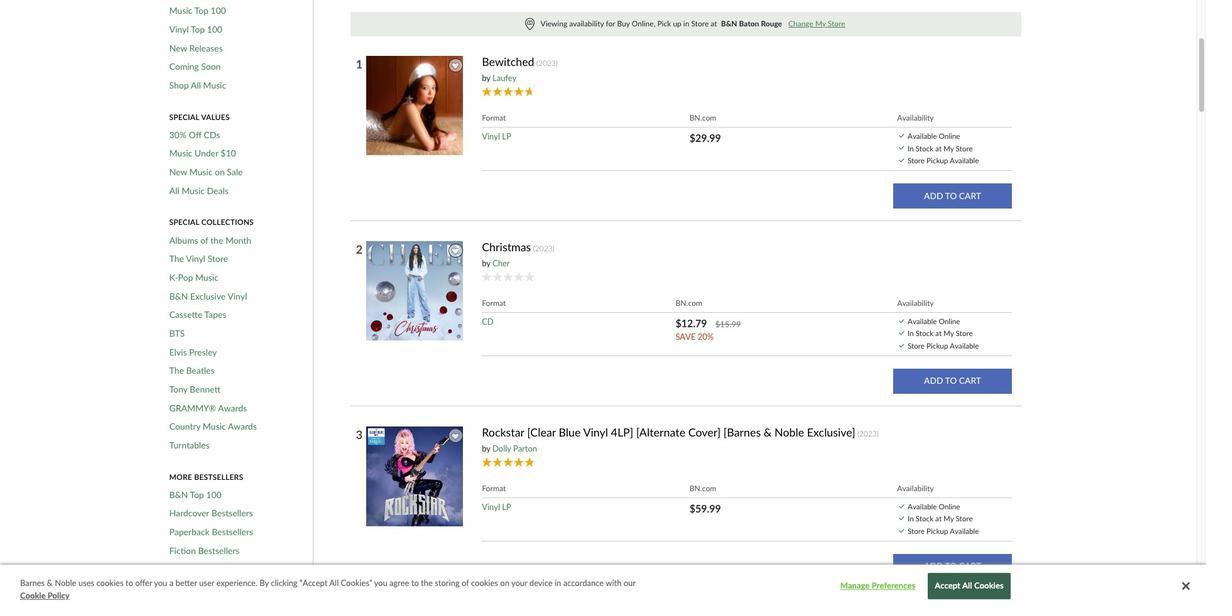 Task type: describe. For each thing, give the bounding box(es) containing it.
barnes & noble uses cookies to offer you a better user experience. by clicking "accept all cookies" you agree to the storing of cookies on your device in accordance with our cookie policy
[[20, 578, 636, 600]]

hardcover bestsellers link
[[169, 508, 253, 519]]

grammy® awards
[[169, 402, 247, 413]]

my store for christmas
[[944, 329, 973, 338]]

paperback
[[169, 526, 210, 537]]

$59.99 link
[[690, 502, 721, 514]]

albums
[[169, 235, 198, 245]]

store pickup available for christmas
[[908, 341, 979, 350]]

noble inside barnes & noble uses cookies to offer you a better user experience. by clicking "accept all cookies" you agree to the storing of cookies on your device in accordance with our cookie policy
[[55, 578, 76, 588]]

[barnes
[[724, 425, 761, 439]]

pickup for bewitched
[[927, 156, 948, 165]]

$10
[[221, 148, 236, 159]]

lp for rockstar
[[502, 502, 511, 512]]

bn.com for laufey
[[690, 113, 716, 122]]

turntables link
[[169, 440, 210, 451]]

ny
[[169, 582, 181, 593]]

viewing
[[541, 19, 567, 28]]

online for bewitched
[[939, 131, 960, 140]]

pickup for christmas
[[927, 341, 948, 350]]

b&n top 100 link
[[169, 489, 222, 500]]

online,
[[632, 19, 655, 28]]

k-
[[169, 272, 178, 283]]

new for new releases
[[169, 42, 187, 53]]

dolly parton link
[[493, 443, 537, 453]]

vinyl down dolly
[[482, 502, 500, 512]]

storing
[[435, 578, 460, 588]]

"accept
[[300, 578, 328, 588]]

christmas link
[[482, 240, 531, 254]]

privacy alert dialog
[[0, 565, 1206, 608]]

bestsellers for fiction bestsellers
[[198, 545, 240, 556]]

offer
[[135, 578, 152, 588]]

bn.com for vinyl
[[690, 484, 716, 493]]

nonfiction bestsellers
[[169, 564, 254, 574]]

the vinyl store link
[[169, 253, 228, 264]]

availability for rockstar [clear blue vinyl 4lp] [alternate cover] [barnes & noble exclusive]
[[897, 484, 934, 493]]

top for b&n
[[190, 489, 204, 500]]

$59.99
[[690, 502, 721, 514]]

christmas image
[[365, 240, 466, 341]]

1 check image from the top
[[899, 134, 904, 138]]

& inside barnes & noble uses cookies to offer you a better user experience. by clicking "accept all cookies" you agree to the storing of cookies on your device in accordance with our cookie policy
[[47, 578, 53, 588]]

tony
[[169, 384, 188, 394]]

nonfiction
[[169, 564, 210, 574]]

laufey
[[493, 73, 516, 83]]

rockstar [clear blue vinyl 4lp] [alternate cover] [barnes & noble exclusive] (2023) by dolly parton
[[482, 425, 879, 453]]

vinyl lp for bewitched
[[482, 131, 511, 141]]

bewitched image
[[365, 55, 466, 156]]

coming
[[169, 61, 199, 72]]

& inside rockstar [clear blue vinyl 4lp] [alternate cover] [barnes & noble exclusive] (2023) by dolly parton
[[764, 425, 772, 439]]

music down soon at the top of the page
[[203, 80, 226, 90]]

top for vinyl
[[191, 24, 205, 35]]

music down music under $10 link at top
[[189, 167, 213, 177]]

bts link
[[169, 328, 185, 339]]

more bestsellers
[[169, 472, 243, 482]]

elvis presley link
[[169, 347, 217, 358]]

b&n baton
[[721, 19, 759, 28]]

the beatles
[[169, 365, 215, 376]]

in for bewitched
[[908, 144, 914, 152]]

cookies
[[974, 581, 1004, 591]]

country music awards
[[169, 421, 257, 432]]

30% off cds
[[169, 129, 220, 140]]

laufey link
[[493, 73, 516, 83]]

manage preferences
[[840, 581, 916, 591]]

my store for bewitched
[[944, 144, 973, 152]]

1 to from the left
[[126, 578, 133, 588]]

accept all cookies button
[[928, 573, 1011, 600]]

available online for bewitched
[[908, 131, 960, 140]]

30%
[[169, 129, 187, 140]]

bewitched
[[482, 55, 534, 68]]

ny times® bestsellers
[[169, 582, 257, 593]]

presley
[[189, 347, 217, 357]]

music down grammy® awards link
[[203, 421, 226, 432]]

vinyl lp link for rockstar [clear blue vinyl 4lp] [alternate cover] [barnes & noble exclusive]
[[482, 502, 511, 512]]

experience.
[[216, 578, 258, 588]]

my store for rockstar [clear blue vinyl 4lp] [alternate cover] [barnes & noble exclusive]
[[944, 514, 973, 523]]

the vinyl store
[[169, 253, 228, 264]]

accept all cookies
[[935, 581, 1004, 591]]

cookie
[[20, 590, 46, 600]]

3
[[356, 428, 363, 441]]

barnes
[[20, 578, 45, 588]]

cookie policy link
[[20, 590, 69, 602]]

bewitched (2023) by laufey
[[482, 55, 558, 83]]

turntables
[[169, 440, 210, 450]]

1
[[356, 57, 363, 71]]

more
[[169, 472, 192, 482]]

3 check image from the top
[[899, 319, 904, 323]]

bts
[[169, 328, 185, 339]]

coming soon link
[[169, 61, 221, 72]]

$15.99 save 20%
[[676, 319, 741, 342]]

availability for christmas
[[897, 298, 934, 308]]

coming soon
[[169, 61, 221, 72]]

cookies"
[[341, 578, 372, 588]]

our
[[624, 578, 636, 588]]

0 horizontal spatial of
[[200, 235, 208, 245]]

new for new music on sale
[[169, 167, 187, 177]]

nonfiction bestsellers link
[[169, 564, 254, 575]]

vinyl right exclusive
[[228, 291, 247, 301]]

rockstar [clear blue vinyl 4lp] [alternate cover] [barnes & noble exclusive] image
[[365, 426, 466, 527]]

by for christmas
[[482, 258, 490, 268]]

stock for bewitched
[[916, 144, 934, 152]]

releases
[[189, 42, 223, 53]]

cassette tapes link
[[169, 309, 226, 320]]

all down the new music on sale link
[[169, 185, 179, 196]]

all music deals link
[[169, 185, 229, 196]]

music up exclusive
[[195, 272, 218, 283]]

cd link
[[482, 317, 494, 327]]

music top 100 link
[[169, 5, 226, 16]]

all inside barnes & noble uses cookies to offer you a better user experience. by clicking "accept all cookies" you agree to the storing of cookies on your device in accordance with our cookie policy
[[329, 578, 339, 588]]

$29.99
[[690, 132, 721, 144]]

manage
[[840, 581, 870, 591]]

vinyl inside rockstar [clear blue vinyl 4lp] [alternate cover] [barnes & noble exclusive] (2023) by dolly parton
[[583, 425, 608, 439]]

in for rockstar [clear blue vinyl 4lp] [alternate cover] [barnes & noble exclusive]
[[908, 514, 914, 523]]

4lp]
[[611, 425, 633, 439]]

values
[[201, 112, 230, 122]]

all inside button
[[962, 581, 972, 591]]

2 check image from the top
[[899, 158, 904, 162]]

of inside barnes & noble uses cookies to offer you a better user experience. by clicking "accept all cookies" you agree to the storing of cookies on your device in accordance with our cookie policy
[[462, 578, 469, 588]]

stock for rockstar [clear blue vinyl 4lp] [alternate cover] [barnes & noble exclusive]
[[916, 514, 934, 523]]

store pickup available for bewitched
[[908, 156, 979, 165]]

vinyl up new releases
[[169, 24, 189, 35]]

1 vertical spatial awards
[[228, 421, 257, 432]]

2 cookies from the left
[[471, 578, 498, 588]]

b&n for b&n exclusive vinyl
[[169, 291, 188, 301]]

30% off cds link
[[169, 129, 220, 140]]

[alternate
[[636, 425, 685, 439]]

vinyl up 'k-pop music'
[[186, 253, 205, 264]]

with
[[606, 578, 622, 588]]

available online for christmas
[[908, 317, 960, 325]]

the inside barnes & noble uses cookies to offer you a better user experience. by clicking "accept all cookies" you agree to the storing of cookies on your device in accordance with our cookie policy
[[421, 578, 433, 588]]

1 horizontal spatial in
[[683, 19, 689, 28]]

(2023) inside rockstar [clear blue vinyl 4lp] [alternate cover] [barnes & noble exclusive] (2023) by dolly parton
[[857, 429, 879, 438]]

1 check image from the top
[[899, 146, 904, 150]]

cher link
[[493, 258, 510, 268]]

all music deals
[[169, 185, 229, 196]]

cassette tapes
[[169, 309, 226, 320]]

b&n exclusive vinyl link
[[169, 291, 247, 302]]

manage preferences button
[[839, 574, 917, 599]]

k-pop music
[[169, 272, 218, 283]]



Task type: vqa. For each thing, say whether or not it's contained in the screenshot.
the topmost of
yes



Task type: locate. For each thing, give the bounding box(es) containing it.
bopis small image
[[525, 18, 535, 30]]

2 vertical spatial online
[[939, 502, 960, 511]]

0 vertical spatial the
[[169, 253, 184, 264]]

store pickup available
[[908, 156, 979, 165], [908, 341, 979, 350], [908, 526, 979, 535]]

noble left exclusive]
[[775, 425, 804, 439]]

0 vertical spatial my store
[[944, 144, 973, 152]]

store pickup available for rockstar [clear blue vinyl 4lp] [alternate cover] [barnes & noble exclusive]
[[908, 526, 979, 535]]

all right accept
[[962, 581, 972, 591]]

2 the from the top
[[169, 365, 184, 376]]

(2023) for bewitched
[[536, 58, 558, 68]]

1 vertical spatial in stock at my store
[[908, 329, 973, 338]]

2 vertical spatial (2023)
[[857, 429, 879, 438]]

stock
[[916, 144, 934, 152], [916, 329, 934, 338], [916, 514, 934, 523]]

fiction
[[169, 545, 196, 556]]

new releases link
[[169, 42, 223, 53]]

1 in from the top
[[908, 144, 914, 152]]

& up cookie policy link
[[47, 578, 53, 588]]

1 vertical spatial my store
[[944, 329, 973, 338]]

format for christmas
[[482, 298, 506, 308]]

sale
[[227, 167, 243, 177]]

bestsellers down paperback bestsellers link
[[198, 545, 240, 556]]

cookies left your
[[471, 578, 498, 588]]

bestsellers down hardcover bestsellers link
[[212, 526, 253, 537]]

2 b&n from the top
[[169, 489, 188, 500]]

all right '"accept'
[[329, 578, 339, 588]]

new up all music deals
[[169, 167, 187, 177]]

2 to from the left
[[411, 578, 419, 588]]

1 new from the top
[[169, 42, 187, 53]]

3 availability from the top
[[897, 484, 934, 493]]

at for rockstar [clear blue vinyl 4lp] [alternate cover] [barnes & noble exclusive]
[[935, 514, 942, 523]]

the
[[211, 235, 223, 245], [421, 578, 433, 588]]

bestsellers for hardcover bestsellers
[[212, 508, 253, 519]]

by left cher
[[482, 258, 490, 268]]

policy
[[48, 590, 69, 600]]

lp down dolly
[[502, 502, 511, 512]]

b&n top 100
[[169, 489, 222, 500]]

music down 30%
[[169, 148, 192, 159]]

format up cd link
[[482, 298, 506, 308]]

soon
[[201, 61, 221, 72]]

in right up
[[683, 19, 689, 28]]

1 vertical spatial vinyl lp link
[[482, 502, 511, 512]]

1 you from the left
[[154, 578, 167, 588]]

in inside barnes & noble uses cookies to offer you a better user experience. by clicking "accept all cookies" you agree to the storing of cookies on your device in accordance with our cookie policy
[[555, 578, 561, 588]]

1 horizontal spatial &
[[764, 425, 772, 439]]

100 for b&n top 100
[[206, 489, 222, 500]]

noble inside rockstar [clear blue vinyl 4lp] [alternate cover] [barnes & noble exclusive] (2023) by dolly parton
[[775, 425, 804, 439]]

2 vertical spatial bn.com
[[690, 484, 716, 493]]

0 vertical spatial vinyl lp
[[482, 131, 511, 141]]

vinyl down laufey link at the top left of page
[[482, 131, 500, 141]]

1 vertical spatial pickup
[[927, 341, 948, 350]]

in stock at my store for bewitched
[[908, 144, 973, 152]]

vinyl lp link for bewitched
[[482, 131, 511, 141]]

pop
[[178, 272, 193, 283]]

1 available online from the top
[[908, 131, 960, 140]]

new
[[169, 42, 187, 53], [169, 167, 187, 177]]

3 check image from the top
[[899, 343, 904, 347]]

on
[[215, 167, 225, 177], [500, 578, 509, 588]]

online
[[939, 131, 960, 140], [939, 317, 960, 325], [939, 502, 960, 511]]

tony bennett link
[[169, 384, 220, 395]]

of right storing
[[462, 578, 469, 588]]

beatles
[[186, 365, 215, 376]]

region
[[351, 12, 1021, 36]]

new releases
[[169, 42, 223, 53]]

bn.com for cher
[[676, 298, 702, 308]]

albums of the month link
[[169, 235, 251, 246]]

1 online from the top
[[939, 131, 960, 140]]

bn.com up $29.99
[[690, 113, 716, 122]]

vinyl top 100
[[169, 24, 222, 35]]

by left dolly
[[482, 443, 490, 453]]

accordance
[[563, 578, 604, 588]]

music up vinyl top 100
[[169, 5, 192, 16]]

top up vinyl top 100
[[194, 5, 208, 16]]

1 vertical spatial b&n
[[169, 489, 188, 500]]

& right [barnes
[[764, 425, 772, 439]]

1 vertical spatial special
[[169, 218, 199, 227]]

0 vertical spatial &
[[764, 425, 772, 439]]

0 vertical spatial the
[[211, 235, 223, 245]]

by for bewitched
[[482, 73, 490, 83]]

shop all music link
[[169, 80, 226, 91]]

cookies right 'uses'
[[96, 578, 123, 588]]

uses
[[78, 578, 94, 588]]

christmas
[[482, 240, 531, 254]]

3 stock from the top
[[916, 514, 934, 523]]

check image
[[899, 146, 904, 150], [899, 331, 904, 335], [899, 343, 904, 347], [899, 504, 904, 508]]

all right shop
[[191, 80, 201, 90]]

2 available online from the top
[[908, 317, 960, 325]]

rouge
[[761, 19, 782, 28]]

format for rockstar
[[482, 484, 506, 493]]

format for bewitched
[[482, 113, 506, 122]]

elvis
[[169, 347, 187, 357]]

albums of the month
[[169, 235, 251, 245]]

0 vertical spatial of
[[200, 235, 208, 245]]

of down special collections
[[200, 235, 208, 245]]

4 check image from the top
[[899, 504, 904, 508]]

b&n
[[169, 291, 188, 301], [169, 489, 188, 500]]

shop
[[169, 80, 189, 90]]

accept
[[935, 581, 961, 591]]

1 vinyl lp link from the top
[[482, 131, 511, 141]]

0 vertical spatial by
[[482, 73, 490, 83]]

2 vinyl lp link from the top
[[482, 502, 511, 512]]

2 format from the top
[[482, 298, 506, 308]]

the up k-
[[169, 253, 184, 264]]

2 stock from the top
[[916, 329, 934, 338]]

awards down grammy® awards link
[[228, 421, 257, 432]]

1 my store from the top
[[944, 144, 973, 152]]

save
[[676, 332, 696, 342]]

(2023) inside bewitched (2023) by laufey
[[536, 58, 558, 68]]

hardcover
[[169, 508, 209, 519]]

0 vertical spatial in
[[908, 144, 914, 152]]

in stock at my store for christmas
[[908, 329, 973, 338]]

by inside rockstar [clear blue vinyl 4lp] [alternate cover] [barnes & noble exclusive] (2023) by dolly parton
[[482, 443, 490, 453]]

1 vertical spatial bn.com
[[676, 298, 702, 308]]

1 horizontal spatial cookies
[[471, 578, 498, 588]]

special for 30%
[[169, 112, 199, 122]]

3 online from the top
[[939, 502, 960, 511]]

1 vertical spatial lp
[[502, 502, 511, 512]]

0 vertical spatial pickup
[[927, 156, 948, 165]]

change
[[788, 19, 813, 28]]

bestsellers for more bestsellers
[[194, 472, 243, 482]]

blue
[[559, 425, 581, 439]]

by inside christmas (2023) by cher
[[482, 258, 490, 268]]

0 horizontal spatial noble
[[55, 578, 76, 588]]

2 pickup from the top
[[927, 341, 948, 350]]

0 horizontal spatial in
[[555, 578, 561, 588]]

1 vertical spatial by
[[482, 258, 490, 268]]

k-pop music link
[[169, 272, 218, 283]]

2 availability from the top
[[897, 298, 934, 308]]

100 up "hardcover bestsellers"
[[206, 489, 222, 500]]

1 vertical spatial (2023)
[[533, 244, 555, 253]]

bestsellers for nonfiction bestsellers
[[212, 564, 254, 574]]

bn.com up $59.99
[[690, 484, 716, 493]]

top down 'more bestsellers'
[[190, 489, 204, 500]]

0 vertical spatial b&n
[[169, 291, 188, 301]]

1 vertical spatial store pickup available
[[908, 341, 979, 350]]

0 vertical spatial on
[[215, 167, 225, 177]]

1 stock from the top
[[916, 144, 934, 152]]

region containing viewing availability for buy online, pick up in store at
[[351, 12, 1021, 36]]

0 vertical spatial stock
[[916, 144, 934, 152]]

1 horizontal spatial the
[[421, 578, 433, 588]]

format down laufey link at the top left of page
[[482, 113, 506, 122]]

new up coming
[[169, 42, 187, 53]]

pickup for rockstar [clear blue vinyl 4lp] [alternate cover] [barnes & noble exclusive]
[[927, 526, 948, 535]]

bn.com up $12.79
[[676, 298, 702, 308]]

special up 30%
[[169, 112, 199, 122]]

you left agree
[[374, 578, 387, 588]]

paperback bestsellers
[[169, 526, 253, 537]]

country music awards link
[[169, 421, 257, 432]]

1 special from the top
[[169, 112, 199, 122]]

1 vertical spatial noble
[[55, 578, 76, 588]]

the for the beatles
[[169, 365, 184, 376]]

2 vertical spatial top
[[190, 489, 204, 500]]

lp
[[502, 131, 511, 141], [502, 502, 511, 512]]

vinyl lp link down laufey link at the top left of page
[[482, 131, 511, 141]]

1 horizontal spatial of
[[462, 578, 469, 588]]

by inside bewitched (2023) by laufey
[[482, 73, 490, 83]]

cassette
[[169, 309, 202, 320]]

3 available online from the top
[[908, 502, 960, 511]]

music down the new music on sale link
[[182, 185, 205, 196]]

1 vertical spatial the
[[421, 578, 433, 588]]

1 vertical spatial new
[[169, 167, 187, 177]]

music top 100
[[169, 5, 226, 16]]

0 vertical spatial new
[[169, 42, 187, 53]]

device
[[529, 578, 553, 588]]

the inside albums of the month link
[[211, 235, 223, 245]]

0 vertical spatial top
[[194, 5, 208, 16]]

format down dolly
[[482, 484, 506, 493]]

exclusive]
[[807, 425, 855, 439]]

to right agree
[[411, 578, 419, 588]]

the for the vinyl store
[[169, 253, 184, 264]]

2 vertical spatial my store
[[944, 514, 973, 523]]

rockstar [clear blue vinyl 4lp] [alternate cover] [barnes & noble exclusive] link
[[482, 425, 855, 439]]

noble up policy
[[55, 578, 76, 588]]

better
[[176, 578, 197, 588]]

1 vertical spatial &
[[47, 578, 53, 588]]

0 vertical spatial bn.com
[[690, 113, 716, 122]]

b&n for b&n top 100
[[169, 489, 188, 500]]

top down music top 100 link
[[191, 24, 205, 35]]

vinyl right blue
[[583, 425, 608, 439]]

available online for rockstar [clear blue vinyl 4lp] [alternate cover] [barnes & noble exclusive]
[[908, 502, 960, 511]]

0 vertical spatial available online
[[908, 131, 960, 140]]

for
[[606, 19, 615, 28]]

on left sale
[[215, 167, 225, 177]]

1 vertical spatial vinyl lp
[[482, 502, 511, 512]]

vinyl lp for rockstar [clear blue vinyl 4lp] [alternate cover] [barnes & noble exclusive]
[[482, 502, 511, 512]]

(2023) right christmas link
[[533, 244, 555, 253]]

the down elvis
[[169, 365, 184, 376]]

(2023) right exclusive]
[[857, 429, 879, 438]]

special
[[169, 112, 199, 122], [169, 218, 199, 227]]

stock for christmas
[[916, 329, 934, 338]]

1 horizontal spatial you
[[374, 578, 387, 588]]

1 vertical spatial online
[[939, 317, 960, 325]]

2 vertical spatial in stock at my store
[[908, 514, 973, 523]]

special values
[[169, 112, 230, 122]]

2 vertical spatial format
[[482, 484, 506, 493]]

1 vertical spatial in
[[908, 329, 914, 338]]

fiction bestsellers link
[[169, 545, 240, 556]]

2 new from the top
[[169, 167, 187, 177]]

5 check image from the top
[[899, 529, 904, 533]]

1 vertical spatial 100
[[207, 24, 222, 35]]

by left laufey link at the top left of page
[[482, 73, 490, 83]]

deals
[[207, 185, 229, 196]]

2 vertical spatial availability
[[897, 484, 934, 493]]

1 format from the top
[[482, 113, 506, 122]]

3 store pickup available from the top
[[908, 526, 979, 535]]

0 horizontal spatial the
[[211, 235, 223, 245]]

1 horizontal spatial noble
[[775, 425, 804, 439]]

1 vinyl lp from the top
[[482, 131, 511, 141]]

0 vertical spatial (2023)
[[536, 58, 558, 68]]

noble
[[775, 425, 804, 439], [55, 578, 76, 588]]

you left a
[[154, 578, 167, 588]]

0 vertical spatial store pickup available
[[908, 156, 979, 165]]

0 horizontal spatial you
[[154, 578, 167, 588]]

0 vertical spatial format
[[482, 113, 506, 122]]

paperback bestsellers link
[[169, 526, 253, 537]]

100 up vinyl top 100
[[211, 5, 226, 16]]

2 online from the top
[[939, 317, 960, 325]]

2 lp from the top
[[502, 502, 511, 512]]

off
[[189, 129, 202, 140]]

2 vertical spatial in
[[908, 514, 914, 523]]

&
[[764, 425, 772, 439], [47, 578, 53, 588]]

1 vertical spatial stock
[[916, 329, 934, 338]]

1 vertical spatial availability
[[897, 298, 934, 308]]

100 up releases
[[207, 24, 222, 35]]

0 horizontal spatial &
[[47, 578, 53, 588]]

clicking
[[271, 578, 298, 588]]

bestsellers left by
[[216, 582, 257, 593]]

1 vertical spatial top
[[191, 24, 205, 35]]

in stock at my store for rockstar [clear blue vinyl 4lp] [alternate cover] [barnes & noble exclusive]
[[908, 514, 973, 523]]

2 special from the top
[[169, 218, 199, 227]]

of
[[200, 235, 208, 245], [462, 578, 469, 588]]

special for albums
[[169, 218, 199, 227]]

1 cookies from the left
[[96, 578, 123, 588]]

0 horizontal spatial cookies
[[96, 578, 123, 588]]

(2023) inside christmas (2023) by cher
[[533, 244, 555, 253]]

2 vertical spatial pickup
[[927, 526, 948, 535]]

(2023) for christmas
[[533, 244, 555, 253]]

1 lp from the top
[[502, 131, 511, 141]]

by
[[260, 578, 269, 588]]

availability for bewitched
[[897, 113, 934, 122]]

(2023)
[[536, 58, 558, 68], [533, 244, 555, 253], [857, 429, 879, 438]]

0 vertical spatial noble
[[775, 425, 804, 439]]

a
[[169, 578, 173, 588]]

2 vertical spatial store pickup available
[[908, 526, 979, 535]]

awards up the country music awards
[[218, 402, 247, 413]]

100 for vinyl top 100
[[207, 24, 222, 35]]

1 vertical spatial the
[[169, 365, 184, 376]]

2 in stock at my store from the top
[[908, 329, 973, 338]]

rockstar
[[482, 425, 524, 439]]

dolly
[[493, 443, 511, 453]]

user
[[199, 578, 214, 588]]

bestsellers up experience.
[[212, 564, 254, 574]]

b&n down k-
[[169, 291, 188, 301]]

0 horizontal spatial on
[[215, 167, 225, 177]]

1 availability from the top
[[897, 113, 934, 122]]

check image
[[899, 134, 904, 138], [899, 158, 904, 162], [899, 319, 904, 323], [899, 516, 904, 520], [899, 529, 904, 533]]

at for bewitched
[[935, 144, 942, 152]]

1 pickup from the top
[[927, 156, 948, 165]]

1 store pickup available from the top
[[908, 156, 979, 165]]

0 vertical spatial in
[[683, 19, 689, 28]]

None submit
[[894, 183, 1012, 209], [894, 369, 1012, 394], [894, 554, 1012, 579], [894, 183, 1012, 209], [894, 369, 1012, 394], [894, 554, 1012, 579]]

3 in from the top
[[908, 514, 914, 523]]

1 vertical spatial in
[[555, 578, 561, 588]]

0 vertical spatial lp
[[502, 131, 511, 141]]

1 horizontal spatial to
[[411, 578, 419, 588]]

1 in stock at my store from the top
[[908, 144, 973, 152]]

at
[[711, 19, 717, 28], [935, 144, 942, 152], [935, 329, 942, 338], [935, 514, 942, 523]]

in right device
[[555, 578, 561, 588]]

1 b&n from the top
[[169, 291, 188, 301]]

0 vertical spatial special
[[169, 112, 199, 122]]

2 by from the top
[[482, 258, 490, 268]]

music under $10
[[169, 148, 236, 159]]

1 horizontal spatial on
[[500, 578, 509, 588]]

top for music
[[194, 5, 208, 16]]

3 pickup from the top
[[927, 526, 948, 535]]

0 vertical spatial online
[[939, 131, 960, 140]]

tony bennett
[[169, 384, 220, 394]]

2 store pickup available from the top
[[908, 341, 979, 350]]

parton
[[513, 443, 537, 453]]

bestsellers for paperback bestsellers
[[212, 526, 253, 537]]

2 you from the left
[[374, 578, 387, 588]]

on inside barnes & noble uses cookies to offer you a better user experience. by clicking "accept all cookies" you agree to the storing of cookies on your device in accordance with our cookie policy
[[500, 578, 509, 588]]

vinyl lp down laufey link at the top left of page
[[482, 131, 511, 141]]

0 vertical spatial 100
[[211, 5, 226, 16]]

0 horizontal spatial to
[[126, 578, 133, 588]]

change my store link
[[787, 19, 847, 29]]

the down special collections
[[211, 235, 223, 245]]

[clear
[[527, 425, 556, 439]]

1 by from the top
[[482, 73, 490, 83]]

1 vertical spatial on
[[500, 578, 509, 588]]

online for rockstar [clear blue vinyl 4lp] [alternate cover] [barnes & noble exclusive]
[[939, 502, 960, 511]]

(2023) right bewitched link
[[536, 58, 558, 68]]

2 my store from the top
[[944, 329, 973, 338]]

0 vertical spatial awards
[[218, 402, 247, 413]]

vinyl lp link down dolly
[[482, 502, 511, 512]]

b&n down more
[[169, 489, 188, 500]]

special up albums
[[169, 218, 199, 227]]

online for christmas
[[939, 317, 960, 325]]

on left your
[[500, 578, 509, 588]]

2 vertical spatial by
[[482, 443, 490, 453]]

2 vertical spatial available online
[[908, 502, 960, 511]]

vinyl lp link
[[482, 131, 511, 141], [482, 502, 511, 512]]

vinyl lp
[[482, 131, 511, 141], [482, 502, 511, 512]]

ny times® bestsellers link
[[169, 582, 257, 593]]

0 vertical spatial in stock at my store
[[908, 144, 973, 152]]

3 format from the top
[[482, 484, 506, 493]]

my store
[[944, 144, 973, 152], [944, 329, 973, 338], [944, 514, 973, 523]]

bestsellers up paperback bestsellers
[[212, 508, 253, 519]]

100
[[211, 5, 226, 16], [207, 24, 222, 35], [206, 489, 222, 500]]

in for christmas
[[908, 329, 914, 338]]

your
[[511, 578, 527, 588]]

1 vertical spatial of
[[462, 578, 469, 588]]

0 vertical spatial availability
[[897, 113, 934, 122]]

2 check image from the top
[[899, 331, 904, 335]]

3 by from the top
[[482, 443, 490, 453]]

4 check image from the top
[[899, 516, 904, 520]]

3 my store from the top
[[944, 514, 973, 523]]

pick
[[657, 19, 671, 28]]

collections
[[201, 218, 254, 227]]

1 vertical spatial format
[[482, 298, 506, 308]]

3 in stock at my store from the top
[[908, 514, 973, 523]]

lp down laufey link at the top left of page
[[502, 131, 511, 141]]

bestsellers up b&n top 100
[[194, 472, 243, 482]]

1 vertical spatial available online
[[908, 317, 960, 325]]

lp for bewitched
[[502, 131, 511, 141]]

viewing availability for buy online, pick up in store at b&n baton rouge change my store
[[541, 19, 845, 28]]

2 vertical spatial stock
[[916, 514, 934, 523]]

vinyl lp down dolly
[[482, 502, 511, 512]]

2 vertical spatial 100
[[206, 489, 222, 500]]

1 the from the top
[[169, 253, 184, 264]]

0 vertical spatial vinyl lp link
[[482, 131, 511, 141]]

fiction bestsellers
[[169, 545, 240, 556]]

the left storing
[[421, 578, 433, 588]]

to left offer
[[126, 578, 133, 588]]

by
[[482, 73, 490, 83], [482, 258, 490, 268], [482, 443, 490, 453]]

at for christmas
[[935, 329, 942, 338]]

2 in from the top
[[908, 329, 914, 338]]

100 for music top 100
[[211, 5, 226, 16]]

2 vinyl lp from the top
[[482, 502, 511, 512]]



